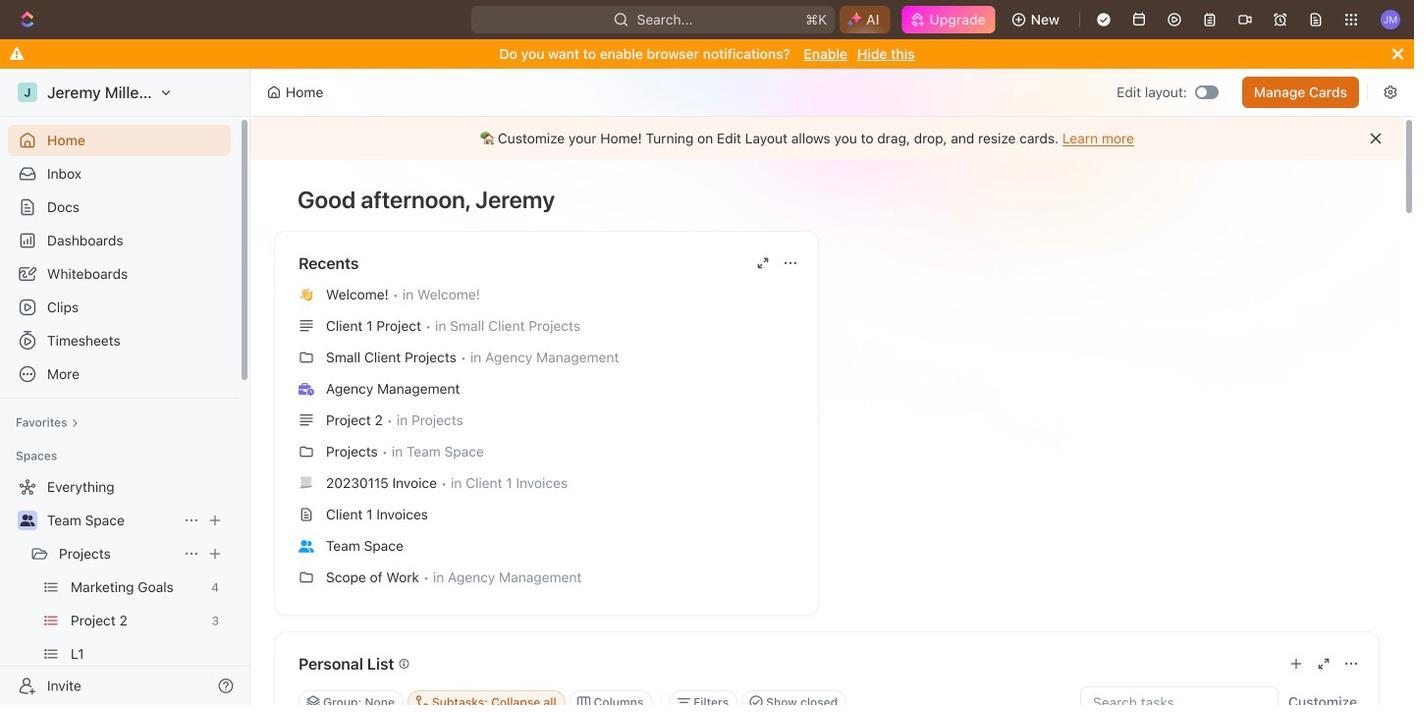 Task type: describe. For each thing, give the bounding box(es) containing it.
jeremy miller's workspace, , element
[[18, 83, 37, 102]]

business time image
[[299, 383, 314, 395]]

tree inside 'sidebar' navigation
[[8, 471, 231, 705]]

sidebar navigation
[[0, 69, 254, 705]]

1 vertical spatial user group image
[[299, 540, 314, 553]]



Task type: vqa. For each thing, say whether or not it's contained in the screenshot.
the right user group image
yes



Task type: locate. For each thing, give the bounding box(es) containing it.
Search tasks... text field
[[1081, 688, 1278, 705]]

0 horizontal spatial user group image
[[20, 515, 35, 526]]

1 horizontal spatial user group image
[[299, 540, 314, 553]]

user group image inside 'sidebar' navigation
[[20, 515, 35, 526]]

0 vertical spatial user group image
[[20, 515, 35, 526]]

alert
[[250, 117, 1404, 160]]

user group image
[[20, 515, 35, 526], [299, 540, 314, 553]]

tree
[[8, 471, 231, 705]]



